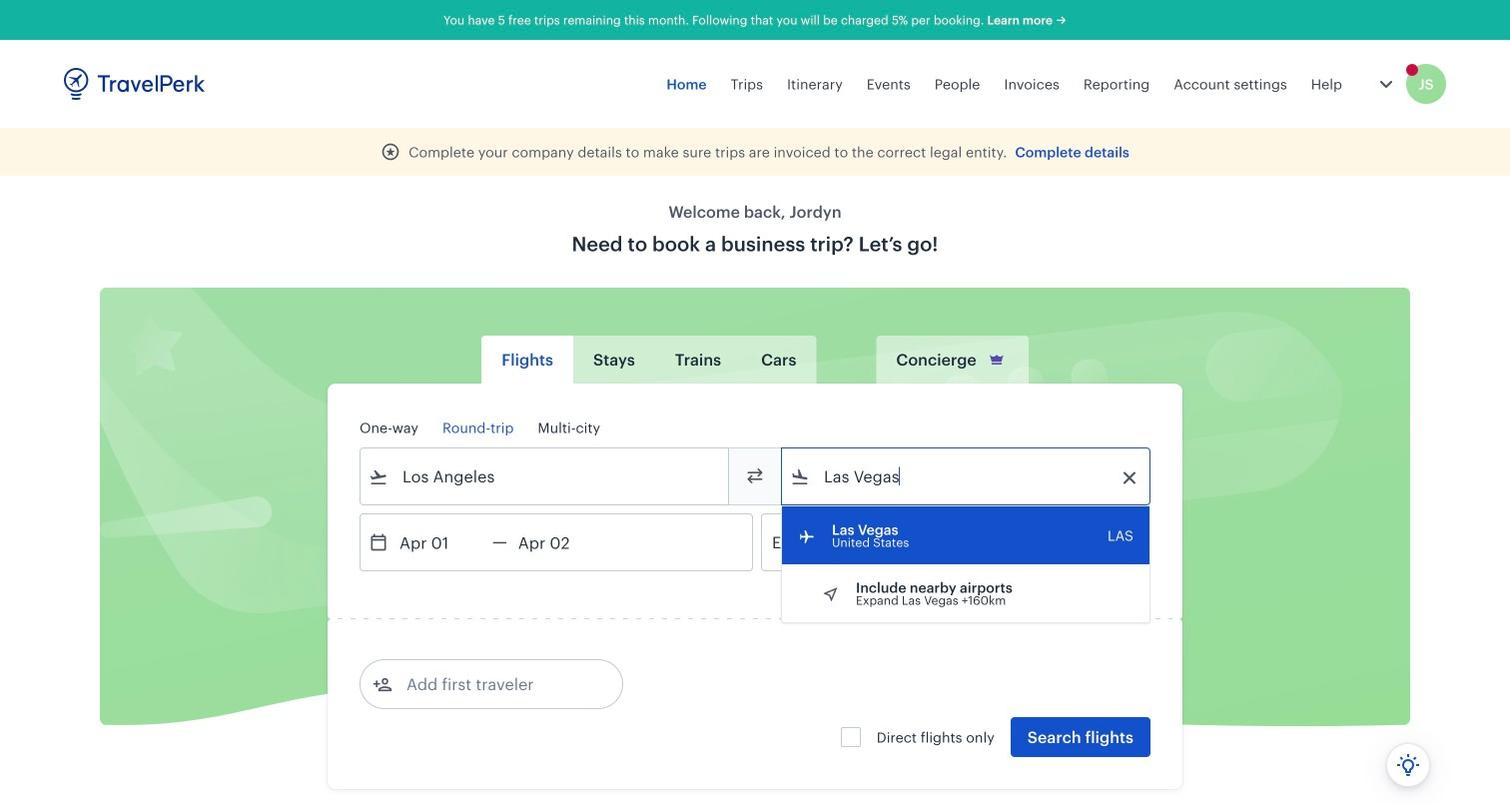 Task type: locate. For each thing, give the bounding box(es) containing it.
From search field
[[389, 461, 702, 493]]

To search field
[[810, 461, 1124, 493]]



Task type: describe. For each thing, give the bounding box(es) containing it.
Return text field
[[507, 515, 611, 570]]

Add first traveler search field
[[393, 668, 600, 700]]

Depart text field
[[389, 515, 493, 570]]



